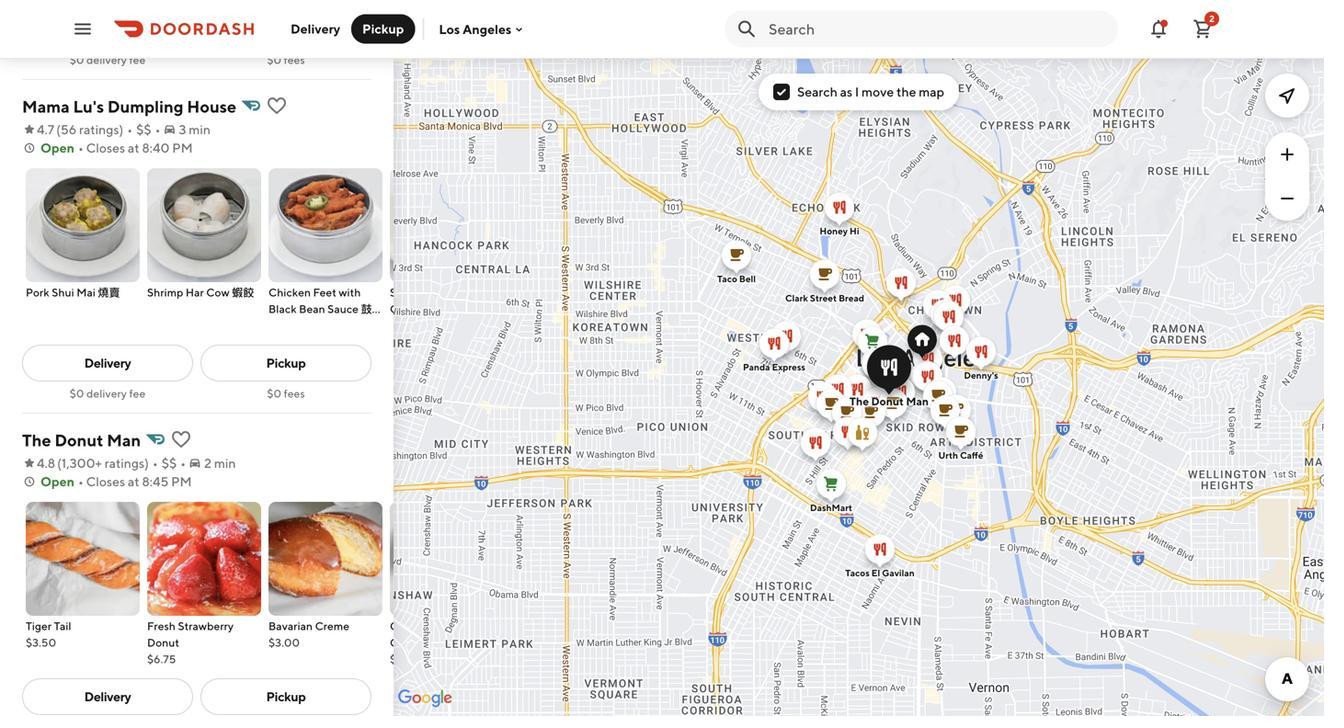 Task type: vqa. For each thing, say whether or not it's contained in the screenshot.
Honey Hi
yes



Task type: locate. For each thing, give the bounding box(es) containing it.
strawberry
[[178, 620, 234, 633]]

$3.00 down "bavarian"
[[269, 637, 300, 650]]

0 vertical spatial pickup link
[[201, 345, 372, 382]]

$0 down "汁鳳瓜"
[[267, 387, 282, 400]]

( right 4.8
[[57, 456, 62, 471]]

1 vertical spatial closes
[[86, 474, 125, 489]]

2 delivery link from the top
[[22, 679, 193, 716]]

delivery link
[[22, 345, 193, 382], [22, 679, 193, 716]]

$$ for man
[[162, 456, 177, 471]]

1 horizontal spatial )
[[145, 456, 149, 471]]

) for dumpling
[[119, 122, 123, 137]]

delivery inside button
[[291, 21, 340, 36]]

0 vertical spatial min
[[189, 122, 211, 137]]

2 fee from the top
[[129, 387, 146, 400]]

2 vertical spatial pickup
[[266, 690, 306, 705]]

pm right 8:45
[[171, 474, 192, 489]]

house
[[187, 97, 237, 116]]

1 $0 fees from the top
[[267, 53, 305, 66]]

•
[[127, 122, 133, 137], [155, 122, 161, 137], [78, 140, 84, 155], [153, 456, 158, 471], [181, 456, 186, 471], [78, 474, 84, 489]]

1 vertical spatial 2
[[204, 456, 212, 471]]

1 vertical spatial delivery
[[86, 387, 127, 400]]

closes down ( 1,300+ ratings )
[[86, 474, 125, 489]]

open down the 56
[[40, 140, 74, 155]]

pickup left los
[[363, 21, 404, 36]]

donut
[[872, 395, 904, 408], [872, 395, 904, 408], [55, 431, 103, 450], [147, 637, 179, 650]]

0 vertical spatial click to add this store to your saved list image
[[266, 95, 288, 117]]

mai
[[77, 286, 96, 299]]

2 shrimp from the left
[[438, 286, 474, 299]]

recenter the map image
[[1277, 85, 1299, 107]]

4.8
[[37, 456, 55, 471]]

$0 down the delivery button
[[267, 53, 282, 66]]

1 horizontal spatial $$
[[162, 456, 177, 471]]

$0 fees
[[267, 53, 305, 66], [267, 387, 305, 400]]

(
[[56, 122, 61, 137], [57, 456, 62, 471]]

closes down ( 56 ratings )
[[86, 140, 125, 155]]

0 vertical spatial pickup
[[363, 21, 404, 36]]

tacos el gavilan
[[846, 568, 915, 579], [846, 568, 915, 579]]

ratings for dumpling
[[79, 122, 119, 137]]

$0 fees down "汁鳳瓜"
[[267, 387, 305, 400]]

taco
[[718, 274, 738, 284], [718, 274, 738, 284]]

0 vertical spatial $0 delivery fee
[[70, 53, 146, 66]]

1 vertical spatial • $$
[[153, 456, 177, 471]]

delivery for the delivery button
[[291, 21, 340, 36]]

) up open • closes at 8:40 pm
[[119, 122, 123, 137]]

clark street bread
[[786, 293, 865, 304], [786, 293, 865, 304]]

0 horizontal spatial min
[[189, 122, 211, 137]]

click to add this store to your saved list image right the house at left
[[266, 95, 288, 117]]

1 vertical spatial click to add this store to your saved list image
[[170, 429, 192, 451]]

1 vertical spatial $$
[[162, 456, 177, 471]]

0 vertical spatial (
[[56, 122, 61, 137]]

fees down the delivery button
[[284, 53, 305, 66]]

蝦腸粉
[[442, 303, 476, 316]]

delivery for first delivery link
[[84, 356, 131, 371]]

shrimp inside button
[[147, 286, 183, 299]]

dumpling
[[108, 97, 184, 116]]

0 horizontal spatial shrimp
[[147, 286, 183, 299]]

0 vertical spatial • $$
[[127, 122, 151, 137]]

mama
[[22, 97, 70, 116]]

0 vertical spatial $0 fees
[[267, 53, 305, 66]]

clark
[[786, 293, 809, 304], [786, 293, 809, 304]]

1 horizontal spatial $3.00
[[390, 653, 422, 666]]

search
[[798, 84, 838, 99]]

panda
[[743, 362, 771, 373], [743, 362, 771, 373]]

1 horizontal spatial click to add this store to your saved list image
[[266, 95, 288, 117]]

0 vertical spatial ratings
[[79, 122, 119, 137]]

fee
[[129, 53, 146, 66], [129, 387, 146, 400]]

• $$ up 8:45
[[153, 456, 177, 471]]

pickup link
[[201, 345, 372, 382], [201, 679, 372, 716]]

1 vertical spatial min
[[214, 456, 236, 471]]

1 vertical spatial (
[[57, 456, 62, 471]]

0 vertical spatial delivery link
[[22, 345, 193, 382]]

fresh strawberry donut $6.75
[[147, 620, 234, 666]]

1 horizontal spatial min
[[214, 456, 236, 471]]

shrimp inside the steamed shrimp chon fun  蝦腸粉
[[438, 286, 474, 299]]

delivery for second delivery link
[[84, 690, 131, 705]]

$0 fees down the delivery button
[[267, 53, 305, 66]]

1 vertical spatial $3.00
[[390, 653, 422, 666]]

open • closes at 8:45 pm
[[40, 474, 192, 489]]

$$ up 8:45
[[162, 456, 177, 471]]

0 vertical spatial open
[[40, 140, 74, 155]]

fees
[[284, 53, 305, 66], [284, 387, 305, 400]]

at for man
[[128, 474, 139, 489]]

the
[[850, 395, 870, 408], [850, 395, 870, 408], [22, 431, 51, 450]]

$3.00 inside the bavarian creme $3.00
[[269, 637, 300, 650]]

0 vertical spatial closes
[[86, 140, 125, 155]]

0 vertical spatial pm
[[172, 140, 193, 155]]

1 vertical spatial fee
[[129, 387, 146, 400]]

click to add this store to your saved list image
[[266, 95, 288, 117], [170, 429, 192, 451]]

taco bell
[[718, 274, 756, 284], [718, 274, 756, 284]]

0 vertical spatial delivery
[[291, 21, 340, 36]]

1 vertical spatial delivery link
[[22, 679, 193, 716]]

1 vertical spatial $0 delivery fee
[[70, 387, 146, 400]]

closes
[[86, 140, 125, 155], [86, 474, 125, 489]]

notification bell image
[[1148, 18, 1170, 40]]

1 vertical spatial open
[[40, 474, 74, 489]]

1 fees from the top
[[284, 53, 305, 66]]

$0 delivery fee up ( 1,300+ ratings )
[[70, 387, 146, 400]]

$0 delivery fee
[[70, 53, 146, 66], [70, 387, 146, 400]]

2
[[1210, 13, 1215, 24], [204, 456, 212, 471]]

2 vertical spatial delivery
[[84, 690, 131, 705]]

$3.50
[[26, 637, 56, 650]]

urth
[[939, 450, 959, 461], [939, 450, 959, 461]]

gourmet cream cheese $3.00
[[390, 620, 473, 666]]

2 inside '2' button
[[1210, 13, 1215, 24]]

1 horizontal spatial shrimp
[[438, 286, 474, 299]]

man
[[907, 395, 929, 408], [907, 395, 929, 408], [107, 431, 141, 450]]

8:40
[[142, 140, 170, 155]]

shrimp up 蝦腸粉
[[438, 286, 474, 299]]

$$ up the 8:40
[[136, 122, 151, 137]]

at left the 8:40
[[128, 140, 139, 155]]

pickup inside button
[[363, 21, 404, 36]]

panda express dashmart
[[743, 362, 853, 513], [743, 362, 853, 513]]

fee up ( 1,300+ ratings )
[[129, 387, 146, 400]]

min
[[189, 122, 211, 137], [214, 456, 236, 471]]

1 shrimp from the left
[[147, 286, 183, 299]]

• $$
[[127, 122, 151, 137], [153, 456, 177, 471]]

delivery up ( 1,300+ ratings )
[[86, 387, 127, 400]]

at
[[128, 140, 139, 155], [128, 474, 139, 489]]

0 vertical spatial 2
[[1210, 13, 1215, 24]]

hi
[[850, 226, 860, 236], [850, 226, 860, 236]]

ratings
[[79, 122, 119, 137], [105, 456, 145, 471]]

bell
[[740, 274, 756, 284], [740, 274, 756, 284]]

move
[[862, 84, 895, 99]]

caffé
[[961, 450, 984, 461], [961, 450, 984, 461]]

$0 down open menu icon
[[70, 53, 84, 66]]

1 vertical spatial fees
[[284, 387, 305, 400]]

1 delivery link from the top
[[22, 345, 193, 382]]

2 $0 fees from the top
[[267, 387, 305, 400]]

at left 8:45
[[128, 474, 139, 489]]

shrimp left the har
[[147, 286, 183, 299]]

1 open from the top
[[40, 140, 74, 155]]

cow
[[206, 286, 230, 299]]

dashmart
[[811, 503, 853, 513], [811, 503, 853, 513]]

$3.00
[[269, 637, 300, 650], [390, 653, 422, 666]]

2 delivery from the top
[[86, 387, 127, 400]]

shrimp
[[147, 286, 183, 299], [438, 286, 474, 299]]

pm for dumpling
[[172, 140, 193, 155]]

• $$ down dumpling
[[127, 122, 151, 137]]

delivery button
[[280, 14, 352, 44]]

click to add this store to your saved list image up open • closes at 8:45 pm at the left of the page
[[170, 429, 192, 451]]

Store search: begin typing to search for stores available on DoorDash text field
[[769, 19, 1108, 39]]

click to add this store to your saved list image for the donut man
[[170, 429, 192, 451]]

fees down "汁鳳瓜"
[[284, 387, 305, 400]]

( right 4.7
[[56, 122, 61, 137]]

0 vertical spatial at
[[128, 140, 139, 155]]

bavarian creme image
[[269, 502, 383, 616]]

chicken feet with black bean sauce 鼓汁鳳瓜 image
[[269, 168, 383, 282]]

2 $0 delivery fee from the top
[[70, 387, 146, 400]]

black
[[269, 303, 297, 316]]

4.7
[[37, 122, 54, 137]]

open for mama
[[40, 140, 74, 155]]

open for the
[[40, 474, 74, 489]]

tiger tail image
[[26, 502, 140, 616]]

1 horizontal spatial 2
[[1210, 13, 1215, 24]]

denny's
[[965, 370, 999, 381], [965, 370, 999, 381]]

0 vertical spatial )
[[119, 122, 123, 137]]

0 horizontal spatial • $$
[[127, 122, 151, 137]]

1 closes from the top
[[86, 140, 125, 155]]

fresh
[[147, 620, 176, 633]]

1 horizontal spatial • $$
[[153, 456, 177, 471]]

pm down '3'
[[172, 140, 193, 155]]

0 vertical spatial $$
[[136, 122, 151, 137]]

1 vertical spatial pm
[[171, 474, 192, 489]]

0 horizontal spatial 2
[[204, 456, 212, 471]]

zoom in image
[[1277, 144, 1299, 166]]

$0
[[70, 53, 84, 66], [267, 53, 282, 66], [70, 387, 84, 400], [267, 387, 282, 400]]

honey
[[820, 226, 848, 236], [820, 226, 848, 236]]

1 vertical spatial ratings
[[105, 456, 145, 471]]

2 at from the top
[[128, 474, 139, 489]]

tacos
[[846, 568, 870, 579], [846, 568, 870, 579]]

Search as I move the map checkbox
[[774, 84, 790, 100]]

$0 delivery fee down open menu icon
[[70, 53, 146, 66]]

bavarian creme $3.00
[[269, 620, 350, 650]]

feet
[[313, 286, 337, 299]]

delivery down open menu icon
[[86, 53, 127, 66]]

1 vertical spatial $0 fees
[[267, 387, 305, 400]]

$$
[[136, 122, 151, 137], [162, 456, 177, 471]]

zoom out image
[[1277, 188, 1299, 210]]

) for man
[[145, 456, 149, 471]]

ratings down lu's
[[79, 122, 119, 137]]

0 horizontal spatial )
[[119, 122, 123, 137]]

0 horizontal spatial click to add this store to your saved list image
[[170, 429, 192, 451]]

open • closes at 8:40 pm
[[40, 140, 193, 155]]

pickup link down the bavarian creme $3.00 at the left of the page
[[201, 679, 372, 716]]

2 open from the top
[[40, 474, 74, 489]]

) up 8:45
[[145, 456, 149, 471]]

0 vertical spatial fees
[[284, 53, 305, 66]]

pickup down "汁鳳瓜"
[[266, 356, 306, 371]]

open menu image
[[72, 18, 94, 40]]

1 vertical spatial delivery
[[84, 356, 131, 371]]

chon
[[390, 303, 418, 316]]

with
[[339, 286, 361, 299]]

bread
[[839, 293, 865, 304], [839, 293, 865, 304]]

pickup down the bavarian creme $3.00 at the left of the page
[[266, 690, 306, 705]]

$3.00 down cheese
[[390, 653, 422, 666]]

lu's
[[73, 97, 104, 116]]

gavilan
[[883, 568, 915, 579], [883, 568, 915, 579]]

bavarian
[[269, 620, 313, 633]]

delivery link down 燒賣
[[22, 345, 193, 382]]

delivery link down $6.75
[[22, 679, 193, 716]]

1 vertical spatial at
[[128, 474, 139, 489]]

bean
[[299, 303, 325, 316]]

1 at from the top
[[128, 140, 139, 155]]

蝦餃
[[232, 286, 254, 299]]

pork shui mai   燒賣 image
[[26, 168, 140, 282]]

honey hi
[[820, 226, 860, 236], [820, 226, 860, 236]]

0 horizontal spatial $$
[[136, 122, 151, 137]]

fee up mama lu's dumpling house
[[129, 53, 146, 66]]

as
[[841, 84, 853, 99]]

• $$ for man
[[153, 456, 177, 471]]

click to add this store to your saved list image for mama lu's dumpling house
[[266, 95, 288, 117]]

1 vertical spatial pickup link
[[201, 679, 372, 716]]

2 closes from the top
[[86, 474, 125, 489]]

1 items, open order cart image
[[1192, 18, 1215, 40]]

ratings up open • closes at 8:45 pm at the left of the page
[[105, 456, 145, 471]]

pickup link down "汁鳳瓜"
[[201, 345, 372, 382]]

0 vertical spatial delivery
[[86, 53, 127, 66]]

delivery
[[291, 21, 340, 36], [84, 356, 131, 371], [84, 690, 131, 705]]

open down 4.8
[[40, 474, 74, 489]]

1 vertical spatial )
[[145, 456, 149, 471]]

0 vertical spatial fee
[[129, 53, 146, 66]]

steamed shrimp chon fun  蝦腸粉
[[390, 286, 476, 316]]

0 vertical spatial $3.00
[[269, 637, 300, 650]]

0 horizontal spatial $3.00
[[269, 637, 300, 650]]

average rating of 4.8 out of 5 element
[[22, 455, 55, 473]]



Task type: describe. For each thing, give the bounding box(es) containing it.
56
[[61, 122, 77, 137]]

1 delivery from the top
[[86, 53, 127, 66]]

shrimp har cow  蝦餃 image
[[147, 168, 261, 282]]

search as i move the map
[[798, 84, 945, 99]]

map
[[919, 84, 945, 99]]

creme
[[315, 620, 350, 633]]

los
[[439, 21, 460, 37]]

chicken
[[269, 286, 311, 299]]

2 for 2
[[1210, 13, 1215, 24]]

cheese
[[390, 637, 429, 650]]

pickup button
[[352, 14, 415, 44]]

• up open • closes at 8:40 pm
[[127, 122, 133, 137]]

燒賣
[[98, 286, 120, 299]]

chicken feet with black bean sauce 鼓 汁鳳瓜 button
[[269, 168, 383, 332]]

powered by google image
[[398, 690, 453, 708]]

• left the 2 min
[[181, 456, 186, 471]]

shui
[[52, 286, 74, 299]]

los angeles
[[439, 21, 512, 37]]

mama lu's dumpling house
[[22, 97, 237, 116]]

shrimp har cow  蝦餃
[[147, 286, 254, 299]]

( 56 ratings )
[[56, 122, 123, 137]]

los angeles button
[[439, 21, 527, 37]]

min for man
[[214, 456, 236, 471]]

汁鳳瓜
[[269, 319, 302, 332]]

3 min
[[179, 122, 211, 137]]

fresh strawberry donut image
[[147, 502, 261, 616]]

pm for man
[[171, 474, 192, 489]]

• up the 8:40
[[155, 122, 161, 137]]

1 fee from the top
[[129, 53, 146, 66]]

$6.75
[[147, 653, 176, 666]]

鼓
[[361, 303, 372, 316]]

tiger
[[26, 620, 52, 633]]

• down 1,300+
[[78, 474, 84, 489]]

pork shui mai   燒賣 button
[[26, 168, 140, 301]]

• down ( 56 ratings )
[[78, 140, 84, 155]]

average rating of 4.7 out of 5 element
[[22, 121, 54, 139]]

fun
[[420, 303, 440, 316]]

tiger tail $3.50
[[26, 620, 71, 650]]

pork shui mai   燒賣
[[26, 286, 120, 299]]

gourmet
[[390, 620, 436, 633]]

ratings for man
[[105, 456, 145, 471]]

$$ for dumpling
[[136, 122, 151, 137]]

tail
[[54, 620, 71, 633]]

map region
[[375, 0, 1325, 717]]

donut inside fresh strawberry donut $6.75
[[147, 637, 179, 650]]

1 vertical spatial pickup
[[266, 356, 306, 371]]

2 for 2 min
[[204, 456, 212, 471]]

2 button
[[1185, 11, 1222, 47]]

cream
[[439, 620, 473, 633]]

2 pickup link from the top
[[201, 679, 372, 716]]

at for dumpling
[[128, 140, 139, 155]]

closes for dumpling
[[86, 140, 125, 155]]

• up 8:45
[[153, 456, 158, 471]]

2 fees from the top
[[284, 387, 305, 400]]

steamed shrimp chon fun  蝦腸粉 button
[[390, 168, 504, 317]]

sauce
[[328, 303, 359, 316]]

( 1,300+ ratings )
[[57, 456, 149, 471]]

1 $0 delivery fee from the top
[[70, 53, 146, 66]]

2 min
[[204, 456, 236, 471]]

chicken feet with black bean sauce 鼓 汁鳳瓜
[[269, 286, 372, 332]]

closes for man
[[86, 474, 125, 489]]

min for dumpling
[[189, 122, 211, 137]]

shrimp har cow  蝦餃 button
[[147, 168, 261, 301]]

• $$ for dumpling
[[127, 122, 151, 137]]

i
[[856, 84, 860, 99]]

the
[[897, 84, 917, 99]]

( for mama
[[56, 122, 61, 137]]

$0 up 1,300+
[[70, 387, 84, 400]]

$3.00 inside gourmet cream cheese $3.00
[[390, 653, 422, 666]]

angeles
[[463, 21, 512, 37]]

8:45
[[142, 474, 169, 489]]

1 pickup link from the top
[[201, 345, 372, 382]]

pork
[[26, 286, 49, 299]]

har
[[186, 286, 204, 299]]

( for the
[[57, 456, 62, 471]]

steamed
[[390, 286, 436, 299]]

1,300+
[[62, 456, 102, 471]]

3
[[179, 122, 186, 137]]



